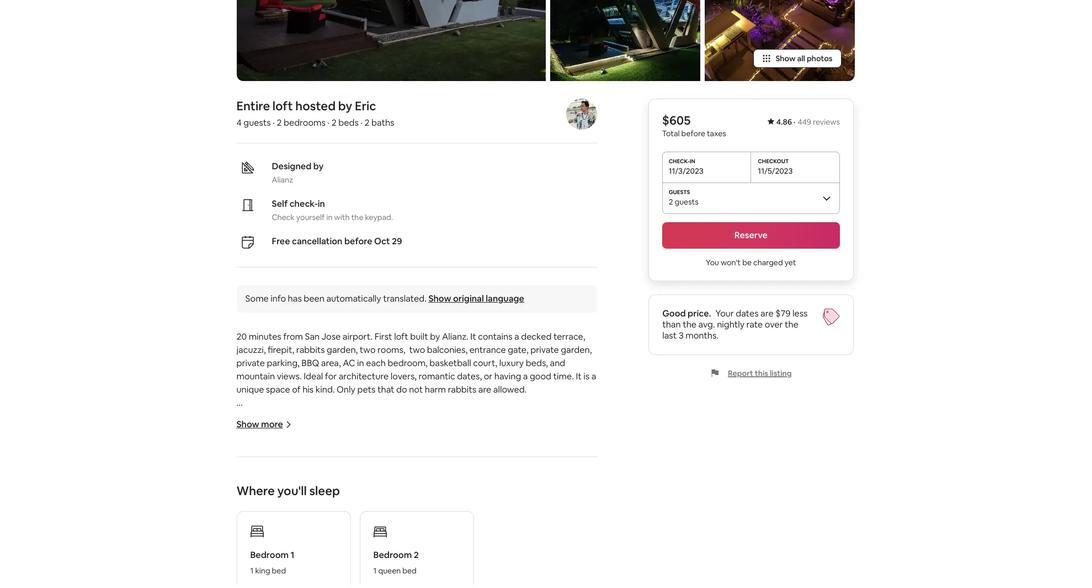 Task type: vqa. For each thing, say whether or not it's contained in the screenshot.
PRICES inside How-to Add dates to your search for accurate pricing Some Hosts have custom prices that override the default or minimum price for specific dates or time periods (including holidays, weekends, a…
no



Task type: locate. For each thing, give the bounding box(es) containing it.
be right the won't
[[743, 258, 752, 268]]

price.
[[688, 308, 711, 320]]

0 horizontal spatial has
[[237, 451, 251, 462]]

1 two from the left
[[360, 345, 376, 356]]

0 horizontal spatial allowed.
[[438, 490, 471, 502]]

two up the 'each'
[[360, 345, 376, 356]]

0 horizontal spatial rabbits
[[296, 345, 325, 356]]

bed right queen
[[403, 567, 417, 576]]

must
[[531, 490, 551, 502]]

more up the relatives
[[261, 419, 283, 431]]

place
[[309, 504, 331, 515]]

0 horizontal spatial show
[[237, 419, 259, 431]]

0 horizontal spatial you
[[237, 543, 252, 555]]

garden, up ac
[[327, 345, 358, 356]]

0 horizontal spatial be
[[393, 464, 404, 475]]

garden, down 'terrace,' at right
[[561, 345, 592, 356]]

show all photos
[[776, 54, 833, 63]]

1 vertical spatial 4
[[376, 490, 382, 502]]

rented
[[481, 424, 509, 436]]

you
[[707, 258, 720, 268], [237, 543, 252, 555]]

1 horizontal spatial rabbits
[[448, 384, 477, 396]]

1 vertical spatial time.
[[438, 424, 459, 436]]

1 garden, from the left
[[327, 345, 358, 356]]

for inside 20 minutes from san jose airport. first loft built by alianz. it contains a decked terrace, jacuzzi, firepit, rabbits garden, two rooms,  two balconies, entrance gate, private garden, private parking, bbq area, ac in each bedroom, basketball court, luxury beds, and mountain views. ideal for architecture lovers, romantic dates, or having a good time. it is a unique space of his kind. only pets that do not harm rabbits are allowed.
[[325, 371, 337, 383]]

property inside entrance with keyboard, don't worry about arrival time. only rented by the complete loft , my relatives houses and our architectural office are 800ft (75mts) away, the property has big green areas, hall for group activities, bbq, children playground, nice gazebo and a small farm. it's a gated community, will be weddings on the green areas at 300 feets away on weekends that takes 5 hours per day, with fireworks at night sometimes. no unauthorized meetings more than 4 or events are allowed. all loud music must end by 9pm because the place has a patent for events until that time.
[[545, 437, 582, 449]]

1 horizontal spatial farm.
[[468, 557, 489, 568]]

good
[[530, 371, 552, 383]]

1 bed from the left
[[272, 567, 286, 576]]

only
[[337, 384, 356, 396], [461, 424, 479, 436]]

you for you can use the property for walk, use the playground, gazebo (recommended for romantics) , trampoline,  play with the horse, and visit the farm.
[[237, 543, 252, 555]]

language
[[486, 293, 524, 305]]

that left do
[[378, 384, 395, 396]]

time. down all at the left bottom of page
[[466, 504, 486, 515]]

jacuzzi,
[[237, 345, 266, 356]]

1 horizontal spatial in
[[327, 213, 333, 223]]

in
[[318, 198, 325, 210], [327, 213, 333, 223], [357, 358, 364, 369]]

bed inside bedroom 1 1 king bed
[[272, 567, 286, 576]]

time. left is
[[554, 371, 574, 383]]

· left "449"
[[794, 117, 796, 127]]

by inside designed by alianz
[[313, 161, 324, 172]]

playground, inside entrance with keyboard, don't worry about arrival time. only rented by the complete loft , my relatives houses and our architectural office are 800ft (75mts) away, the property has big green areas, hall for group activities, bbq, children playground, nice gazebo and a small farm. it's a gated community, will be weddings on the green areas at 300 feets away on weekends that takes 5 hours per day, with fireworks at night sometimes. no unauthorized meetings more than 4 or events are allowed. all loud music must end by 9pm because the place has a patent for events until that time.
[[472, 451, 520, 462]]

0 horizontal spatial only
[[337, 384, 356, 396]]

from
[[283, 331, 303, 343]]

2 horizontal spatial 1
[[374, 567, 377, 576]]

by eric
[[338, 98, 376, 114]]

use right can in the left bottom of the page
[[270, 543, 284, 555]]

with inside you can use the property for walk, use the playground, gazebo (recommended for romantics) , trampoline,  play with the horse, and visit the farm.
[[355, 557, 373, 568]]

0 vertical spatial in
[[318, 198, 325, 210]]

queen
[[378, 567, 401, 576]]

1 vertical spatial more
[[333, 490, 354, 502]]

reserve
[[735, 230, 768, 241]]

having
[[495, 371, 521, 383]]

guests inside popup button
[[675, 197, 699, 207]]

with right day,
[[400, 477, 418, 489]]

bedroom inside bedroom 2 1 queen bed
[[374, 550, 412, 562]]

garden,
[[327, 345, 358, 356], [561, 345, 592, 356]]

has right place
[[333, 504, 347, 515]]

are inside 20 minutes from san jose airport. first loft built by alianz. it contains a decked terrace, jacuzzi, firepit, rabbits garden, two rooms,  two balconies, entrance gate, private garden, private parking, bbq area, ac in each bedroom, basketball court, luxury beds, and mountain views. ideal for architecture lovers, romantic dates, or having a good time. it is a unique space of his kind. only pets that do not harm rabbits are allowed.
[[479, 384, 492, 396]]

0 vertical spatial you
[[707, 258, 720, 268]]

in up the yourself at the top of page
[[318, 198, 325, 210]]

1 bedroom from the left
[[250, 550, 289, 562]]

show left original
[[429, 293, 451, 305]]

at down nice
[[525, 464, 533, 475]]

only inside 20 minutes from san jose airport. first loft built by alianz. it contains a decked terrace, jacuzzi, firepit, rabbits garden, two rooms,  two balconies, entrance gate, private garden, private parking, bbq area, ac in each bedroom, basketball court, luxury beds, and mountain views. ideal for architecture lovers, romantic dates, or having a good time. it is a unique space of his kind. only pets that do not harm rabbits are allowed.
[[337, 384, 356, 396]]

events down day,
[[394, 490, 421, 502]]

with up the free cancellation before oct 29
[[334, 213, 350, 223]]

allowed. inside entrance with keyboard, don't worry about arrival time. only rented by the complete loft , my relatives houses and our architectural office are 800ft (75mts) away, the property has big green areas, hall for group activities, bbq, children playground, nice gazebo and a small farm. it's a gated community, will be weddings on the green areas at 300 feets away on weekends that takes 5 hours per day, with fireworks at night sometimes. no unauthorized meetings more than 4 or events are allowed. all loud music must end by 9pm because the place has a patent for events until that time.
[[438, 490, 471, 502]]

you inside you can use the property for walk, use the playground, gazebo (recommended for romantics) , trampoline,  play with the horse, and visit the farm.
[[237, 543, 252, 555]]

1 horizontal spatial green
[[475, 464, 499, 475]]

0 vertical spatial events
[[394, 490, 421, 502]]

show for show more
[[237, 419, 259, 431]]

report this listing button
[[711, 369, 792, 379]]

1 horizontal spatial loft
[[394, 331, 408, 343]]

4 · from the left
[[794, 117, 796, 127]]

a right it's
[[296, 464, 301, 475]]

1 vertical spatial farm.
[[468, 557, 489, 568]]

the right over
[[785, 319, 799, 331]]

2 down 11/3/2023
[[669, 197, 674, 207]]

with inside self check-in check yourself in with the keypad.
[[334, 213, 350, 223]]

1 horizontal spatial use
[[376, 543, 390, 555]]

you won't be charged yet
[[707, 258, 797, 268]]

over
[[765, 319, 783, 331]]

farm. right 'visit' at the left bottom of page
[[468, 557, 489, 568]]

decked
[[521, 331, 552, 343]]

by up away,
[[511, 424, 521, 436]]

has down my
[[237, 451, 251, 462]]

·
[[273, 117, 275, 129], [328, 117, 330, 129], [361, 117, 363, 129], [794, 117, 796, 127]]

0 vertical spatial only
[[337, 384, 356, 396]]

entire loft hosted by eric 4 guests · 2 bedrooms · 2 beds · 2 baths
[[237, 98, 395, 129]]

2 vertical spatial time.
[[466, 504, 486, 515]]

gazebo left (recommended at the bottom of page
[[458, 543, 488, 555]]

0 vertical spatial show
[[776, 54, 796, 63]]

0 vertical spatial at
[[525, 464, 533, 475]]

night
[[470, 477, 491, 489]]

· right the beds
[[361, 117, 363, 129]]

2 horizontal spatial in
[[357, 358, 364, 369]]

yet
[[785, 258, 797, 268]]

alianz.
[[442, 331, 469, 343]]

bedroom,
[[388, 358, 428, 369]]

a up away
[[590, 451, 595, 462]]

unique
[[237, 384, 264, 396]]

you left can in the left bottom of the page
[[237, 543, 252, 555]]

1 vertical spatial rabbits
[[448, 384, 477, 396]]

11/3/2023
[[669, 166, 704, 176]]

guests down the entire in the left of the page
[[244, 117, 271, 129]]

1 horizontal spatial be
[[743, 258, 752, 268]]

and right beds,
[[550, 358, 566, 369]]

on down small
[[237, 477, 247, 489]]

0 horizontal spatial than
[[356, 490, 375, 502]]

2 inside bedroom 2 1 queen bed
[[414, 550, 419, 562]]

office
[[408, 437, 431, 449]]

0 horizontal spatial private
[[237, 358, 265, 369]]

it left is
[[576, 371, 582, 383]]

gazebo up feets
[[541, 451, 571, 462]]

his
[[303, 384, 314, 396]]

gate,
[[508, 345, 529, 356]]

· left bedrooms
[[273, 117, 275, 129]]

about
[[386, 424, 410, 436]]

1 horizontal spatial gazebo
[[541, 451, 571, 462]]

1 horizontal spatial that
[[378, 384, 395, 396]]

or down day,
[[383, 490, 392, 502]]

0 horizontal spatial 1
[[250, 567, 254, 576]]

1 vertical spatial events
[[399, 504, 426, 515]]

1
[[291, 550, 295, 562], [250, 567, 254, 576], [374, 567, 377, 576]]

1 vertical spatial guests
[[675, 197, 699, 207]]

1 vertical spatial only
[[461, 424, 479, 436]]

in right ac
[[357, 358, 364, 369]]

1 horizontal spatial more
[[333, 490, 354, 502]]

the left avg.
[[683, 319, 697, 331]]

1 vertical spatial has
[[237, 451, 251, 462]]

that up the meetings
[[292, 477, 309, 489]]

1 horizontal spatial bed
[[403, 567, 417, 576]]

, inside you can use the property for walk, use the playground, gazebo (recommended for romantics) , trampoline,  play with the horse, and visit the farm.
[[282, 557, 284, 568]]

a left patent
[[349, 504, 354, 515]]

1 horizontal spatial garden,
[[561, 345, 592, 356]]

been
[[304, 293, 325, 305]]

balconies,
[[427, 345, 468, 356]]

1 horizontal spatial bedroom
[[374, 550, 412, 562]]

rabbits down dates,
[[448, 384, 477, 396]]

green down the relatives
[[267, 451, 291, 462]]

2 horizontal spatial show
[[776, 54, 796, 63]]

800ft
[[448, 437, 471, 449]]

2 use from the left
[[376, 543, 390, 555]]

or down court,
[[484, 371, 493, 383]]

1 horizontal spatial property
[[545, 437, 582, 449]]

guests down 11/3/2023
[[675, 197, 699, 207]]

before for free
[[344, 236, 372, 247]]

than up patent
[[356, 490, 375, 502]]

0 horizontal spatial garden,
[[327, 345, 358, 356]]

and inside you can use the property for walk, use the playground, gazebo (recommended for romantics) , trampoline,  play with the horse, and visit the farm.
[[417, 557, 432, 568]]

original
[[453, 293, 484, 305]]

1 horizontal spatial guests
[[675, 197, 699, 207]]

1 vertical spatial show
[[429, 293, 451, 305]]

dates,
[[457, 371, 482, 383]]

children
[[438, 451, 470, 462]]

airport.
[[343, 331, 373, 343]]

playground, down (75mts)
[[472, 451, 520, 462]]

and
[[550, 358, 566, 369], [321, 437, 337, 449], [573, 451, 589, 462], [417, 557, 432, 568]]

green up night
[[475, 464, 499, 475]]

0 vertical spatial time.
[[554, 371, 574, 383]]

0 vertical spatial it
[[471, 331, 476, 343]]

1 horizontal spatial playground,
[[472, 451, 520, 462]]

keypad.
[[365, 213, 393, 223]]

by right built
[[430, 331, 440, 343]]

taxes
[[708, 129, 727, 139]]

0 horizontal spatial or
[[383, 490, 392, 502]]

, for trampoline,
[[282, 557, 284, 568]]

1 horizontal spatial two
[[409, 345, 425, 356]]

parking,
[[267, 358, 300, 369]]

bed for 2
[[403, 567, 417, 576]]

1 vertical spatial before
[[344, 236, 372, 247]]

3 · from the left
[[361, 117, 363, 129]]

0 vertical spatial loft
[[273, 98, 293, 114]]

hall
[[319, 451, 334, 462]]

be inside entrance with keyboard, don't worry about arrival time. only rented by the complete loft , my relatives houses and our architectural office are 800ft (75mts) away, the property has big green areas, hall for group activities, bbq, children playground, nice gazebo and a small farm. it's a gated community, will be weddings on the green areas at 300 feets away on weekends that takes 5 hours per day, with fireworks at night sometimes. no unauthorized meetings more than 4 or events are allowed. all loud music must end by 9pm because the place has a patent for events until that time.
[[393, 464, 404, 475]]

less
[[793, 308, 808, 320]]

entrance
[[470, 345, 506, 356]]

the down children
[[460, 464, 473, 475]]

2 · from the left
[[328, 117, 330, 129]]

0 vertical spatial before
[[682, 129, 706, 139]]

loft up the rooms,
[[394, 331, 408, 343]]

0 vertical spatial farm.
[[259, 464, 281, 475]]

show left all
[[776, 54, 796, 63]]

are down dates,
[[479, 384, 492, 396]]

for down area,
[[325, 371, 337, 383]]

1 right can in the left bottom of the page
[[291, 550, 295, 562]]

areas
[[501, 464, 523, 475]]

and up away
[[573, 451, 589, 462]]

$605
[[663, 113, 691, 128]]

and left 'visit' at the left bottom of page
[[417, 557, 432, 568]]

reserve button
[[663, 223, 841, 249]]

1 horizontal spatial or
[[484, 371, 493, 383]]

events left 'until'
[[399, 504, 426, 515]]

1 vertical spatial in
[[327, 213, 333, 223]]

0 horizontal spatial bed
[[272, 567, 286, 576]]

0 vertical spatial private
[[531, 345, 559, 356]]

is
[[584, 371, 590, 383]]

that right 'until'
[[447, 504, 464, 515]]

0 vertical spatial that
[[378, 384, 395, 396]]

farm. up weekends
[[259, 464, 281, 475]]

all
[[473, 490, 484, 502]]

449
[[798, 117, 812, 127]]

bedroom up queen
[[374, 550, 412, 562]]

1 horizontal spatial before
[[682, 129, 706, 139]]

harm
[[425, 384, 446, 396]]

show for show all photos
[[776, 54, 796, 63]]

with down walk,
[[355, 557, 373, 568]]

bedroom inside bedroom 1 1 king bed
[[250, 550, 289, 562]]

before for $605
[[682, 129, 706, 139]]

0 vertical spatial gazebo
[[541, 451, 571, 462]]

houses
[[291, 437, 319, 449]]

2 horizontal spatial has
[[333, 504, 347, 515]]

you left the won't
[[707, 258, 720, 268]]

nightly
[[717, 319, 745, 331]]

2 guests button
[[663, 183, 841, 214]]

4 inside entrance with keyboard, don't worry about arrival time. only rented by the complete loft , my relatives houses and our architectural office are 800ft (75mts) away, the property has big green areas, hall for group activities, bbq, children playground, nice gazebo and a small farm. it's a gated community, will be weddings on the green areas at 300 feets away on weekends that takes 5 hours per day, with fireworks at night sometimes. no unauthorized meetings more than 4 or events are allowed. all loud music must end by 9pm because the place has a patent for events until that time.
[[376, 490, 382, 502]]

1 horizontal spatial only
[[461, 424, 479, 436]]

the
[[352, 213, 364, 223], [683, 319, 697, 331], [785, 319, 799, 331], [522, 424, 536, 436], [530, 437, 543, 449], [460, 464, 473, 475], [293, 504, 307, 515], [286, 543, 300, 555], [392, 543, 406, 555], [374, 557, 388, 568], [452, 557, 466, 568]]

bed
[[272, 567, 286, 576], [403, 567, 417, 576]]

learn more about the host, eric. image
[[566, 99, 597, 130], [566, 99, 597, 130]]

allowed. down having
[[493, 384, 527, 396]]

and inside 20 minutes from san jose airport. first loft built by alianz. it contains a decked terrace, jacuzzi, firepit, rabbits garden, two rooms,  two balconies, entrance gate, private garden, private parking, bbq area, ac in each bedroom, basketball court, luxury beds, and mountain views. ideal for architecture lovers, romantic dates, or having a good time. it is a unique space of his kind. only pets that do not harm rabbits are allowed.
[[550, 358, 566, 369]]

allowed.
[[493, 384, 527, 396], [438, 490, 471, 502]]

1 vertical spatial you
[[237, 543, 252, 555]]

, inside entrance with keyboard, don't worry about arrival time. only rented by the complete loft , my relatives houses and our architectural office are 800ft (75mts) away, the property has big green areas, hall for group activities, bbq, children playground, nice gazebo and a small farm. it's a gated community, will be weddings on the green areas at 300 feets away on weekends that takes 5 hours per day, with fireworks at night sometimes. no unauthorized meetings more than 4 or events are allowed. all loud music must end by 9pm because the place has a patent for events until that time.
[[237, 437, 239, 449]]

2 horizontal spatial time.
[[554, 371, 574, 383]]

are left $79 on the bottom of page
[[761, 308, 774, 320]]

1 vertical spatial be
[[393, 464, 404, 475]]

2 bedroom from the left
[[374, 550, 412, 562]]

0 horizontal spatial farm.
[[259, 464, 281, 475]]

end
[[553, 490, 569, 502]]

2 vertical spatial loft
[[579, 424, 593, 436]]

last
[[663, 330, 677, 342]]

0 horizontal spatial use
[[270, 543, 284, 555]]

rabbits up bbq at the left
[[296, 345, 325, 356]]

bed inside bedroom 2 1 queen bed
[[403, 567, 417, 576]]

a right is
[[592, 371, 597, 383]]

property
[[545, 437, 582, 449], [302, 543, 338, 555]]

hosted
[[296, 98, 336, 114]]

the inside self check-in check yourself in with the keypad.
[[352, 213, 364, 223]]

0 vertical spatial than
[[663, 319, 681, 331]]

1 left king
[[250, 567, 254, 576]]

property down complete
[[545, 437, 582, 449]]

playground, up 'visit' at the left bottom of page
[[408, 543, 456, 555]]

report this listing
[[729, 369, 792, 379]]

2 two from the left
[[409, 345, 425, 356]]

1 left queen
[[374, 567, 377, 576]]

private down jacuzzi,
[[237, 358, 265, 369]]

than inside entrance with keyboard, don't worry about arrival time. only rented by the complete loft , my relatives houses and our architectural office are 800ft (75mts) away, the property has big green areas, hall for group activities, bbq, children playground, nice gazebo and a small farm. it's a gated community, will be weddings on the green areas at 300 feets away on weekends that takes 5 hours per day, with fireworks at night sometimes. no unauthorized meetings more than 4 or events are allowed. all loud music must end by 9pm because the place has a patent for events until that time.
[[356, 490, 375, 502]]

free cancellation before oct 29
[[272, 236, 402, 247]]

show inside show all photos "button"
[[776, 54, 796, 63]]

more inside entrance with keyboard, don't worry about arrival time. only rented by the complete loft , my relatives houses and our architectural office are 800ft (75mts) away, the property has big green areas, hall for group activities, bbq, children playground, nice gazebo and a small farm. it's a gated community, will be weddings on the green areas at 300 feets away on weekends that takes 5 hours per day, with fireworks at night sometimes. no unauthorized meetings more than 4 or events are allowed. all loud music must end by 9pm because the place has a patent for events until that time.
[[333, 490, 354, 502]]

bed right king
[[272, 567, 286, 576]]

0 vertical spatial playground,
[[472, 451, 520, 462]]

0 horizontal spatial property
[[302, 543, 338, 555]]

first
[[375, 331, 392, 343]]

bedroom for bedroom 2
[[374, 550, 412, 562]]

0 horizontal spatial loft
[[273, 98, 293, 114]]

1 vertical spatial private
[[237, 358, 265, 369]]

3
[[679, 330, 684, 342]]

day,
[[382, 477, 398, 489]]

time. up 800ft
[[438, 424, 459, 436]]

allowed. inside 20 minutes from san jose airport. first loft built by alianz. it contains a decked terrace, jacuzzi, firepit, rabbits garden, two rooms,  two balconies, entrance gate, private garden, private parking, bbq area, ac in each bedroom, basketball court, luxury beds, and mountain views. ideal for architecture lovers, romantic dates, or having a good time. it is a unique space of his kind. only pets that do not harm rabbits are allowed.
[[493, 384, 527, 396]]

by right designed
[[313, 161, 324, 172]]

has right info
[[288, 293, 302, 305]]

1 for bedroom 1
[[250, 567, 254, 576]]

1 inside bedroom 2 1 queen bed
[[374, 567, 377, 576]]

1 vertical spatial that
[[292, 477, 309, 489]]

be right will
[[393, 464, 404, 475]]

with
[[334, 213, 350, 223], [275, 424, 293, 436], [400, 477, 418, 489], [355, 557, 373, 568]]

hours
[[342, 477, 364, 489]]

loft right complete
[[579, 424, 593, 436]]

0 horizontal spatial playground,
[[408, 543, 456, 555]]

2 bed from the left
[[403, 567, 417, 576]]

before inside $605 total before taxes
[[682, 129, 706, 139]]

2 left 'visit' at the left bottom of page
[[414, 550, 419, 562]]

, left my
[[237, 437, 239, 449]]

the left keypad.
[[352, 213, 364, 223]]

only inside entrance with keyboard, don't worry about arrival time. only rented by the complete loft , my relatives houses and our architectural office are 800ft (75mts) away, the property has big green areas, hall for group activities, bbq, children playground, nice gazebo and a small farm. it's a gated community, will be weddings on the green areas at 300 feets away on weekends that takes 5 hours per day, with fireworks at night sometimes. no unauthorized meetings more than 4 or events are allowed. all loud music must end by 9pm because the place has a patent for events until that time.
[[461, 424, 479, 436]]

0 horizontal spatial gazebo
[[458, 543, 488, 555]]

in right the yourself at the top of page
[[327, 213, 333, 223]]

11/5/2023
[[759, 166, 793, 176]]

property up trampoline,
[[302, 543, 338, 555]]

designed by alianz
[[272, 161, 324, 185]]

time. inside 20 minutes from san jose airport. first loft built by alianz. it contains a decked terrace, jacuzzi, firepit, rabbits garden, two rooms,  two balconies, entrance gate, private garden, private parking, bbq area, ac in each bedroom, basketball court, luxury beds, and mountain views. ideal for architecture lovers, romantic dates, or having a good time. it is a unique space of his kind. only pets that do not harm rabbits are allowed.
[[554, 371, 574, 383]]

2 horizontal spatial loft
[[579, 424, 593, 436]]

ac
[[343, 358, 355, 369]]

court,
[[473, 358, 498, 369]]

at left night
[[460, 477, 468, 489]]

rabbits
[[296, 345, 325, 356], [448, 384, 477, 396]]

bedrooms
[[284, 117, 326, 129]]

4 down the entire in the left of the page
[[237, 117, 242, 129]]

0 vertical spatial ,
[[237, 437, 239, 449]]

1 vertical spatial ,
[[282, 557, 284, 568]]

cancellation
[[292, 236, 343, 247]]

0 horizontal spatial green
[[267, 451, 291, 462]]

some info has been automatically translated. show original language
[[245, 293, 524, 305]]

architectural
[[354, 437, 406, 449]]

0 horizontal spatial bedroom
[[250, 550, 289, 562]]

two down built
[[409, 345, 425, 356]]

, for my
[[237, 437, 239, 449]]

1 horizontal spatial 4
[[376, 490, 382, 502]]

0 vertical spatial property
[[545, 437, 582, 449]]

it right 'alianz.'
[[471, 331, 476, 343]]

that
[[378, 384, 395, 396], [292, 477, 309, 489], [447, 504, 464, 515]]

4 down per
[[376, 490, 382, 502]]

1 horizontal spatial on
[[447, 464, 458, 475]]

exterior día image
[[237, 0, 546, 81]]

only up 800ft
[[461, 424, 479, 436]]

0 horizontal spatial guests
[[244, 117, 271, 129]]

loft inside 20 minutes from san jose airport. first loft built by alianz. it contains a decked terrace, jacuzzi, firepit, rabbits garden, two rooms,  two balconies, entrance gate, private garden, private parking, bbq area, ac in each bedroom, basketball court, luxury beds, and mountain views. ideal for architecture lovers, romantic dates, or having a good time. it is a unique space of his kind. only pets that do not harm rabbits are allowed.
[[394, 331, 408, 343]]



Task type: describe. For each thing, give the bounding box(es) containing it.
yourself
[[296, 213, 325, 223]]

for right (recommended at the bottom of page
[[555, 543, 567, 555]]

1 horizontal spatial at
[[525, 464, 533, 475]]

pets
[[357, 384, 376, 396]]

loft inside the entire loft hosted by eric 4 guests · 2 bedrooms · 2 beds · 2 baths
[[273, 98, 293, 114]]

bedroom for bedroom 1
[[250, 550, 289, 562]]

total
[[663, 129, 680, 139]]

the up away,
[[522, 424, 536, 436]]

away,
[[505, 437, 528, 449]]

the up nice
[[530, 437, 543, 449]]

a up gate,
[[515, 331, 519, 343]]

check-
[[290, 198, 318, 210]]

bbq
[[302, 358, 319, 369]]

loft inside entrance with keyboard, don't worry about arrival time. only rented by the complete loft , my relatives houses and our architectural office are 800ft (75mts) away, the property has big green areas, hall for group activities, bbq, children playground, nice gazebo and a small farm. it's a gated community, will be weddings on the green areas at 300 feets away on weekends that takes 5 hours per day, with fireworks at night sometimes. no unauthorized meetings more than 4 or events are allowed. all loud music must end by 9pm because the place has a patent for events until that time.
[[579, 424, 593, 436]]

check
[[272, 213, 295, 223]]

you'll
[[277, 484, 307, 499]]

2 left the beds
[[332, 117, 337, 129]]

1 horizontal spatial has
[[288, 293, 302, 305]]

views.
[[277, 371, 302, 383]]

our
[[339, 437, 352, 449]]

photos
[[807, 54, 833, 63]]

1 horizontal spatial private
[[531, 345, 559, 356]]

oct
[[374, 236, 390, 247]]

horse,
[[390, 557, 415, 568]]

you can use the property for walk, use the playground, gazebo (recommended for romantics) , trampoline,  play with the horse, and visit the farm.
[[237, 543, 569, 568]]

gazebo inside entrance with keyboard, don't worry about arrival time. only rented by the complete loft , my relatives houses and our architectural office are 800ft (75mts) away, the property has big green areas, hall for group activities, bbq, children playground, nice gazebo and a small farm. it's a gated community, will be weddings on the green areas at 300 feets away on weekends that takes 5 hours per day, with fireworks at night sometimes. no unauthorized meetings more than 4 or events are allowed. all loud music must end by 9pm because the place has a patent for events until that time.
[[541, 451, 571, 462]]

rate
[[747, 319, 763, 331]]

visit
[[434, 557, 450, 568]]

until
[[428, 504, 445, 515]]

and up hall
[[321, 437, 337, 449]]

romantics)
[[237, 557, 280, 568]]

0 horizontal spatial more
[[261, 419, 283, 431]]

alianz loft @ nebulae image 5 image
[[705, 0, 855, 81]]

1 for bedroom 2
[[374, 567, 377, 576]]

luxury
[[500, 358, 524, 369]]

play
[[336, 557, 353, 568]]

1 horizontal spatial show
[[429, 293, 451, 305]]

gazebo inside you can use the property for walk, use the playground, gazebo (recommended for romantics) , trampoline,  play with the horse, and visit the farm.
[[458, 543, 488, 555]]

group
[[349, 451, 374, 462]]

show original language button
[[429, 293, 524, 305]]

0 vertical spatial rabbits
[[296, 345, 325, 356]]

do
[[396, 384, 407, 396]]

exterior de noche image
[[550, 0, 700, 81]]

1 use from the left
[[270, 543, 284, 555]]

a left the good
[[523, 371, 528, 383]]

1 horizontal spatial time.
[[466, 504, 486, 515]]

2 inside popup button
[[669, 197, 674, 207]]

property inside you can use the property for walk, use the playground, gazebo (recommended for romantics) , trampoline,  play with the horse, and visit the farm.
[[302, 543, 338, 555]]

for right patent
[[385, 504, 397, 515]]

the down the meetings
[[293, 504, 307, 515]]

months.
[[686, 330, 719, 342]]

terrace,
[[554, 331, 586, 343]]

arrival
[[412, 424, 436, 436]]

0 horizontal spatial at
[[460, 477, 468, 489]]

listing
[[771, 369, 792, 379]]

the up horse,
[[392, 543, 406, 555]]

0 vertical spatial green
[[267, 451, 291, 462]]

show more
[[237, 419, 283, 431]]

translated.
[[383, 293, 427, 305]]

by inside 20 minutes from san jose airport. first loft built by alianz. it contains a decked terrace, jacuzzi, firepit, rabbits garden, two rooms,  two balconies, entrance gate, private garden, private parking, bbq area, ac in each bedroom, basketball court, luxury beds, and mountain views. ideal for architecture lovers, romantic dates, or having a good time. it is a unique space of his kind. only pets that do not harm rabbits are allowed.
[[430, 331, 440, 343]]

contains
[[478, 331, 513, 343]]

1 vertical spatial on
[[237, 477, 247, 489]]

are inside your dates are $79 less than the avg. nightly rate over the last 3 months.
[[761, 308, 774, 320]]

farm. inside you can use the property for walk, use the playground, gazebo (recommended for romantics) , trampoline,  play with the horse, and visit the farm.
[[468, 557, 489, 568]]

show all photos button
[[754, 49, 842, 68]]

automatically
[[327, 293, 381, 305]]

2 left bedrooms
[[277, 117, 282, 129]]

king
[[255, 567, 270, 576]]

for up play
[[340, 543, 352, 555]]

jose
[[322, 331, 341, 343]]

0 horizontal spatial it
[[471, 331, 476, 343]]

1 horizontal spatial 1
[[291, 550, 295, 562]]

because
[[257, 504, 291, 515]]

area,
[[321, 358, 341, 369]]

it's
[[282, 464, 294, 475]]

2 left baths
[[365, 117, 370, 129]]

29
[[392, 236, 402, 247]]

bedroom 1 1 king bed
[[250, 550, 295, 576]]

or inside entrance with keyboard, don't worry about arrival time. only rented by the complete loft , my relatives houses and our architectural office are 800ft (75mts) away, the property has big green areas, hall for group activities, bbq, children playground, nice gazebo and a small farm. it's a gated community, will be weddings on the green areas at 300 feets away on weekends that takes 5 hours per day, with fireworks at night sometimes. no unauthorized meetings more than 4 or events are allowed. all loud music must end by 9pm because the place has a patent for events until that time.
[[383, 490, 392, 502]]

in inside 20 minutes from san jose airport. first loft built by alianz. it contains a decked terrace, jacuzzi, firepit, rabbits garden, two rooms,  two balconies, entrance gate, private garden, private parking, bbq area, ac in each bedroom, basketball court, luxury beds, and mountain views. ideal for architecture lovers, romantic dates, or having a good time. it is a unique space of his kind. only pets that do not harm rabbits are allowed.
[[357, 358, 364, 369]]

300
[[535, 464, 550, 475]]

that inside 20 minutes from san jose airport. first loft built by alianz. it contains a decked terrace, jacuzzi, firepit, rabbits garden, two rooms,  two balconies, entrance gate, private garden, private parking, bbq area, ac in each bedroom, basketball court, luxury beds, and mountain views. ideal for architecture lovers, romantic dates, or having a good time. it is a unique space of his kind. only pets that do not harm rabbits are allowed.
[[378, 384, 395, 396]]

designed
[[272, 161, 312, 172]]

the up trampoline,
[[286, 543, 300, 555]]

show more button
[[237, 419, 292, 431]]

20
[[237, 331, 247, 343]]

guests inside the entire loft hosted by eric 4 guests · 2 bedrooms · 2 beds · 2 baths
[[244, 117, 271, 129]]

free
[[272, 236, 290, 247]]

bed for 1
[[272, 567, 286, 576]]

(recommended
[[490, 543, 553, 555]]

weekends
[[249, 477, 290, 489]]

you for you won't be charged yet
[[707, 258, 720, 268]]

are up 'until'
[[423, 490, 436, 502]]

patent
[[356, 504, 383, 515]]

good price.
[[663, 308, 711, 320]]

all
[[798, 54, 806, 63]]

0 vertical spatial on
[[447, 464, 458, 475]]

entire
[[237, 98, 270, 114]]

1 · from the left
[[273, 117, 275, 129]]

some
[[245, 293, 269, 305]]

architecture
[[339, 371, 389, 383]]

playground, inside you can use the property for walk, use the playground, gazebo (recommended for romantics) , trampoline,  play with the horse, and visit the farm.
[[408, 543, 456, 555]]

or inside 20 minutes from san jose airport. first loft built by alianz. it contains a decked terrace, jacuzzi, firepit, rabbits garden, two rooms,  two balconies, entrance gate, private garden, private parking, bbq area, ac in each bedroom, basketball court, luxury beds, and mountain views. ideal for architecture lovers, romantic dates, or having a good time. it is a unique space of his kind. only pets that do not harm rabbits are allowed.
[[484, 371, 493, 383]]

weddings
[[406, 464, 445, 475]]

farm. inside entrance with keyboard, don't worry about arrival time. only rented by the complete loft , my relatives houses and our architectural office are 800ft (75mts) away, the property has big green areas, hall for group activities, bbq, children playground, nice gazebo and a small farm. it's a gated community, will be weddings on the green areas at 300 feets away on weekends that takes 5 hours per day, with fireworks at night sometimes. no unauthorized meetings more than 4 or events are allowed. all loud music must end by 9pm because the place has a patent for events until that time.
[[259, 464, 281, 475]]

are up the bbq,
[[433, 437, 446, 449]]

1 vertical spatial green
[[475, 464, 499, 475]]

meetings
[[292, 490, 331, 502]]

small
[[237, 464, 257, 475]]

with up the relatives
[[275, 424, 293, 436]]

activities,
[[376, 451, 414, 462]]

dates
[[736, 308, 759, 320]]

1 horizontal spatial it
[[576, 371, 582, 383]]

can
[[254, 543, 268, 555]]

0 horizontal spatial time.
[[438, 424, 459, 436]]

4 inside the entire loft hosted by eric 4 guests · 2 bedrooms · 2 beds · 2 baths
[[237, 117, 242, 129]]

unauthorized
[[237, 490, 290, 502]]

nice
[[522, 451, 539, 462]]

bbq,
[[416, 451, 436, 462]]

away
[[575, 464, 596, 475]]

won't
[[721, 258, 741, 268]]

the right 'visit' at the left bottom of page
[[452, 557, 466, 568]]

2 vertical spatial has
[[333, 504, 347, 515]]

2 horizontal spatial that
[[447, 504, 464, 515]]

fireworks
[[420, 477, 458, 489]]

4.86 · 449 reviews
[[777, 117, 841, 127]]

worry
[[360, 424, 384, 436]]

keyboard,
[[294, 424, 335, 436]]

0 horizontal spatial in
[[318, 198, 325, 210]]

baths
[[372, 117, 395, 129]]

bedroom 2 1 queen bed
[[374, 550, 419, 576]]

firepit,
[[268, 345, 294, 356]]

your
[[716, 308, 734, 320]]

for down "our"
[[336, 451, 348, 462]]

this
[[755, 369, 769, 379]]

where you'll sleep
[[237, 484, 340, 499]]

sleep
[[309, 484, 340, 499]]

minutes
[[249, 331, 281, 343]]

the left horse,
[[374, 557, 388, 568]]

than inside your dates are $79 less than the avg. nightly rate over the last 3 months.
[[663, 319, 681, 331]]

2 garden, from the left
[[561, 345, 592, 356]]

by right end
[[571, 490, 581, 502]]



